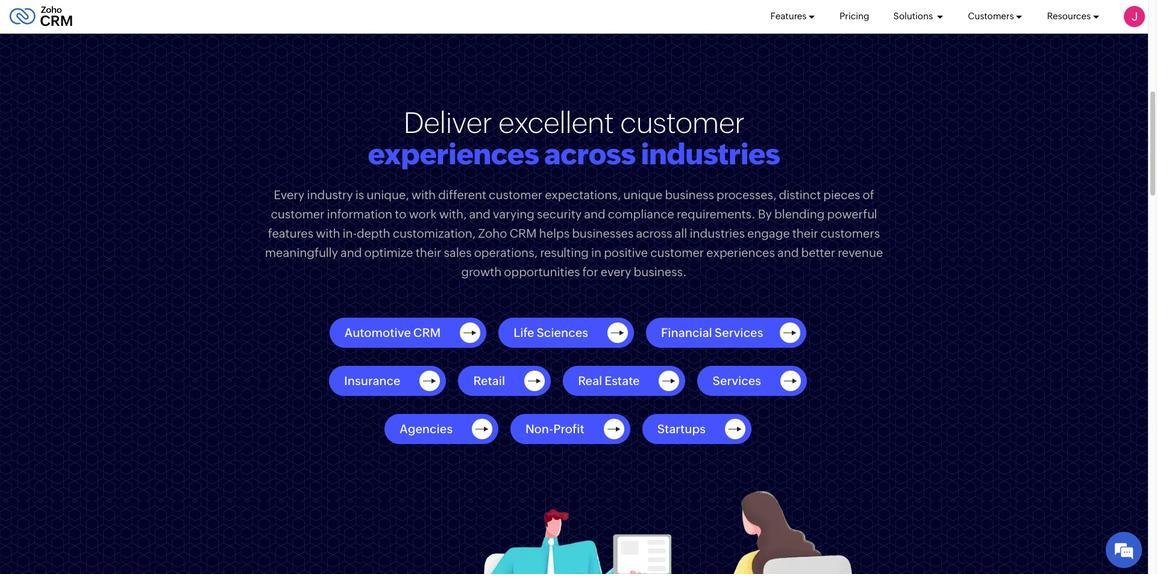 Task type: locate. For each thing, give the bounding box(es) containing it.
sciences
[[537, 326, 588, 340]]

their down blending
[[792, 227, 818, 241]]

industries up business
[[641, 138, 780, 171]]

services
[[715, 326, 763, 340], [713, 374, 761, 388]]

work
[[409, 207, 437, 221]]

financial services link
[[661, 323, 801, 344]]

1 vertical spatial industries
[[690, 227, 745, 241]]

experiences down engage
[[706, 246, 775, 260]]

resulting
[[540, 246, 589, 260]]

non-profit
[[526, 422, 584, 436]]

distinct
[[779, 188, 821, 202]]

customer
[[620, 106, 745, 140], [489, 188, 543, 202], [271, 207, 325, 221], [650, 246, 704, 260]]

resources link
[[1047, 0, 1100, 33]]

automotive crm link
[[344, 323, 481, 344]]

growth
[[461, 265, 502, 279]]

their down customization, on the left
[[416, 246, 441, 260]]

in-
[[343, 227, 357, 241]]

with
[[411, 188, 436, 202], [316, 227, 340, 241]]

1 vertical spatial crm
[[413, 326, 441, 340]]

0 vertical spatial crm
[[509, 227, 537, 241]]

customer inside deliver excellent customer experiences across industries
[[620, 106, 745, 140]]

profit
[[553, 422, 584, 436]]

services down financial services link
[[713, 374, 761, 388]]

crm right the automotive
[[413, 326, 441, 340]]

is
[[355, 188, 364, 202]]

meaningfully
[[265, 246, 338, 260]]

all
[[675, 227, 687, 241]]

with left in-
[[316, 227, 340, 241]]

every
[[274, 188, 305, 202]]

crm
[[509, 227, 537, 241], [413, 326, 441, 340]]

better
[[801, 246, 835, 260]]

financial services
[[661, 326, 763, 340]]

across up expectations,
[[544, 138, 636, 171]]

1 vertical spatial their
[[416, 246, 441, 260]]

0 vertical spatial across
[[544, 138, 636, 171]]

their
[[792, 227, 818, 241], [416, 246, 441, 260]]

automotive crm
[[344, 326, 441, 340]]

deliver
[[403, 106, 492, 140]]

solutions link
[[894, 0, 944, 33]]

positive
[[604, 246, 648, 260]]

insurance link
[[344, 371, 440, 392]]

industries
[[641, 138, 780, 171], [690, 227, 745, 241]]

and up zoho
[[469, 207, 491, 221]]

experiences inside deliver excellent customer experiences across industries
[[368, 138, 539, 171]]

across
[[544, 138, 636, 171], [636, 227, 672, 241]]

retail link
[[473, 371, 545, 392]]

across inside every industry is unique, with different customer expectations, unique business processes, distinct pieces of customer information to work with, and varying security and compliance requirements. by blending powerful features with in-depth customization, zoho crm helps businesses across all industries engage their customers meaningfully and optimize their sales operations, resulting in positive customer experiences and better revenue growth opportunities for every business.
[[636, 227, 672, 241]]

0 vertical spatial services
[[715, 326, 763, 340]]

agencies link
[[400, 420, 492, 440]]

financial
[[661, 326, 712, 340]]

unique,
[[367, 188, 409, 202]]

1 horizontal spatial experiences
[[706, 246, 775, 260]]

life sciences link
[[514, 323, 628, 344]]

0 horizontal spatial with
[[316, 227, 340, 241]]

industries down requirements.
[[690, 227, 745, 241]]

with up "work"
[[411, 188, 436, 202]]

1 horizontal spatial their
[[792, 227, 818, 241]]

0 vertical spatial experiences
[[368, 138, 539, 171]]

0 horizontal spatial experiences
[[368, 138, 539, 171]]

and
[[469, 207, 491, 221], [584, 207, 605, 221], [341, 246, 362, 260], [777, 246, 799, 260]]

customization,
[[393, 227, 476, 241]]

1 horizontal spatial across
[[636, 227, 672, 241]]

0 vertical spatial industries
[[641, 138, 780, 171]]

crm down varying
[[509, 227, 537, 241]]

0 vertical spatial their
[[792, 227, 818, 241]]

agencies
[[400, 422, 453, 436]]

insurance
[[344, 374, 400, 388]]

zoho crm logo image
[[9, 3, 73, 30]]

non-
[[526, 422, 553, 436]]

and down in-
[[341, 246, 362, 260]]

varying
[[493, 207, 535, 221]]

and up businesses
[[584, 207, 605, 221]]

engage
[[747, 227, 790, 241]]

1 vertical spatial experiences
[[706, 246, 775, 260]]

startups link
[[657, 420, 745, 440]]

across inside deliver excellent customer experiences across industries
[[544, 138, 636, 171]]

and down engage
[[777, 246, 799, 260]]

0 horizontal spatial crm
[[413, 326, 441, 340]]

retail
[[473, 374, 505, 388]]

pricing
[[840, 11, 869, 21]]

services up services link
[[715, 326, 763, 340]]

0 vertical spatial with
[[411, 188, 436, 202]]

across down compliance
[[636, 227, 672, 241]]

experiences
[[368, 138, 539, 171], [706, 246, 775, 260]]

non-profit link
[[526, 420, 624, 440]]

0 horizontal spatial across
[[544, 138, 636, 171]]

1 horizontal spatial crm
[[509, 227, 537, 241]]

every industry is unique, with different customer expectations, unique business processes, distinct pieces of customer information to work with, and varying security and compliance requirements. by blending powerful features with in-depth customization, zoho crm helps businesses across all industries engage their customers meaningfully and optimize their sales operations, resulting in positive customer experiences and better revenue growth opportunities for every business.
[[265, 188, 883, 279]]

services link
[[713, 371, 801, 392]]

1 vertical spatial across
[[636, 227, 672, 241]]

opportunities
[[504, 265, 580, 279]]

industries inside deliver excellent customer experiences across industries
[[641, 138, 780, 171]]

unique
[[623, 188, 663, 202]]

sales
[[444, 246, 472, 260]]

experiences up different
[[368, 138, 539, 171]]



Task type: vqa. For each thing, say whether or not it's contained in the screenshot.
the databases,
no



Task type: describe. For each thing, give the bounding box(es) containing it.
with,
[[439, 207, 467, 221]]

crm inside 'link'
[[413, 326, 441, 340]]

helps
[[539, 227, 570, 241]]

in
[[591, 246, 602, 260]]

compliance
[[608, 207, 674, 221]]

by
[[758, 207, 772, 221]]

revenue
[[838, 246, 883, 260]]

processes,
[[717, 188, 777, 202]]

expectations,
[[545, 188, 621, 202]]

security
[[537, 207, 582, 221]]

excellent
[[498, 106, 614, 140]]

pieces
[[823, 188, 860, 202]]

startups
[[657, 422, 706, 436]]

automotive
[[344, 326, 411, 340]]

depth
[[357, 227, 390, 241]]

every
[[601, 265, 631, 279]]

life sciences
[[514, 326, 588, 340]]

1 horizontal spatial with
[[411, 188, 436, 202]]

0 horizontal spatial their
[[416, 246, 441, 260]]

real estate
[[578, 374, 640, 388]]

customers
[[821, 227, 880, 241]]

operations,
[[474, 246, 538, 260]]

real
[[578, 374, 602, 388]]

industry
[[307, 188, 353, 202]]

for
[[582, 265, 598, 279]]

estate
[[605, 374, 640, 388]]

1 vertical spatial with
[[316, 227, 340, 241]]

solutions
[[894, 11, 935, 21]]

businesses
[[572, 227, 634, 241]]

blending
[[774, 207, 825, 221]]

information
[[327, 207, 392, 221]]

customers
[[968, 11, 1014, 21]]

1 vertical spatial services
[[713, 374, 761, 388]]

deliver excellent customer experiences across industries
[[368, 106, 780, 171]]

powerful
[[827, 207, 877, 221]]

resources
[[1047, 11, 1091, 21]]

of
[[863, 188, 874, 202]]

crm inside every industry is unique, with different customer expectations, unique business processes, distinct pieces of customer information to work with, and varying security and compliance requirements. by blending powerful features with in-depth customization, zoho crm helps businesses across all industries engage their customers meaningfully and optimize their sales operations, resulting in positive customer experiences and better revenue growth opportunities for every business.
[[509, 227, 537, 241]]

life
[[514, 326, 534, 340]]

features
[[268, 227, 313, 241]]

business
[[665, 188, 714, 202]]

experiences inside every industry is unique, with different customer expectations, unique business processes, distinct pieces of customer information to work with, and varying security and compliance requirements. by blending powerful features with in-depth customization, zoho crm helps businesses across all industries engage their customers meaningfully and optimize their sales operations, resulting in positive customer experiences and better revenue growth opportunities for every business.
[[706, 246, 775, 260]]

james peterson image
[[1124, 6, 1145, 27]]

industries inside every industry is unique, with different customer expectations, unique business processes, distinct pieces of customer information to work with, and varying security and compliance requirements. by blending powerful features with in-depth customization, zoho crm helps businesses across all industries engage their customers meaningfully and optimize their sales operations, resulting in positive customer experiences and better revenue growth opportunities for every business.
[[690, 227, 745, 241]]

pricing link
[[840, 0, 869, 33]]

features link
[[771, 0, 816, 33]]

to
[[395, 207, 406, 221]]

real estate link
[[578, 371, 679, 392]]

features
[[771, 11, 807, 21]]

optimize
[[364, 246, 413, 260]]

business.
[[634, 265, 687, 279]]

zoho
[[478, 227, 507, 241]]

different
[[438, 188, 486, 202]]

zoho crm vertical solutions image
[[432, 491, 912, 575]]

requirements.
[[677, 207, 756, 221]]



